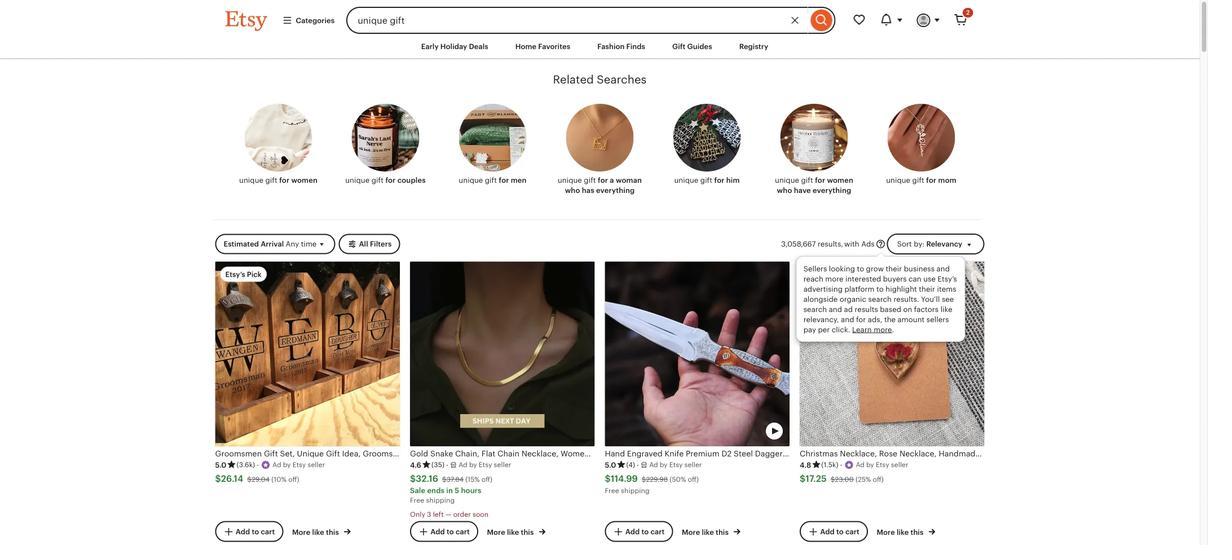 Task type: locate. For each thing, give the bounding box(es) containing it.
1 · from the left
[[257, 461, 259, 469]]

0 horizontal spatial women
[[291, 176, 318, 184]]

this
[[326, 528, 339, 536], [521, 528, 534, 536], [716, 528, 729, 536], [911, 528, 924, 536]]

114.99
[[611, 474, 638, 484]]

2 5.0 from the left
[[605, 461, 616, 469]]

arrival
[[261, 240, 284, 248]]

for inside sellers looking to grow their business and reach more interested buyers can use etsy's advertising platform to highlight their items alongside organic search results. you'll see search and ad results based on factors like relevancy, and for ads, the amount sellers pay per click.
[[856, 315, 866, 324]]

6 gift from the left
[[801, 176, 813, 184]]

for inside for women who have everything
[[815, 176, 826, 184]]

sort by: relevancy
[[898, 240, 963, 248]]

2 more from the left
[[487, 528, 505, 536]]

y up (25%
[[871, 461, 874, 469]]

d for 17.25
[[861, 461, 865, 469]]

more for 32.16
[[487, 528, 505, 536]]

add to cart button down $ 114.99 $ 229.98 (50% off) free shipping
[[605, 521, 673, 542]]

amount
[[898, 315, 925, 324]]

and down the ad
[[841, 315, 855, 324]]

to down $ 114.99 $ 229.98 (50% off) free shipping
[[642, 527, 649, 536]]

add to cart button for 114.99
[[605, 521, 673, 542]]

b for 26.14
[[283, 461, 287, 469]]

b
[[283, 461, 287, 469], [469, 461, 474, 469], [660, 461, 664, 469], [867, 461, 871, 469]]

4 d from the left
[[861, 461, 865, 469]]

menu bar
[[205, 34, 995, 59]]

d up (15%
[[463, 461, 468, 469]]

4 more from the left
[[877, 528, 895, 536]]

off) inside $ 114.99 $ 229.98 (50% off) free shipping
[[688, 475, 699, 483]]

5.0 for 114.99
[[605, 461, 616, 469]]

0 horizontal spatial their
[[886, 264, 902, 273]]

4 add to cart button from the left
[[800, 521, 868, 542]]

and up items
[[937, 264, 950, 273]]

add to cart down 23.00
[[820, 527, 860, 536]]

search up "based"
[[869, 295, 892, 303]]

etsy up (50% at the bottom right of the page
[[670, 461, 683, 469]]

$ 17.25 $ 23.00 (25% off)
[[800, 474, 884, 484]]

etsy up (15%
[[479, 461, 492, 469]]

1 this from the left
[[326, 528, 339, 536]]

2 cart from the left
[[456, 527, 470, 536]]

their down use
[[919, 285, 936, 293]]

$ up in
[[442, 475, 447, 483]]

y for 114.99
[[664, 461, 668, 469]]

0 horizontal spatial 5.0
[[215, 461, 227, 469]]

a up the (10% on the bottom
[[273, 461, 277, 469]]

to up interested
[[857, 264, 864, 273]]

unique for for him
[[674, 176, 699, 184]]

unique gift for him
[[674, 176, 740, 184]]

sort
[[898, 240, 912, 248]]

3 · from the left
[[637, 461, 639, 469]]

5.0 up 114.99
[[605, 461, 616, 469]]

0 horizontal spatial etsy's
[[225, 270, 245, 278]]

4 etsy from the left
[[876, 461, 890, 469]]

1 horizontal spatial unique gift
[[775, 176, 815, 184]]

add to cart button
[[215, 521, 283, 542], [410, 521, 478, 542], [605, 521, 673, 542], [800, 521, 868, 542]]

off) inside $ 26.14 $ 29.04 (10% off)
[[288, 475, 299, 483]]

a d b y etsy seller up (50% at the bottom right of the page
[[650, 461, 702, 469]]

2 more like this link from the left
[[487, 525, 546, 537]]

pick
[[247, 270, 262, 278]]

2 add to cart button from the left
[[410, 521, 478, 542]]

add to cart button down $ 26.14 $ 29.04 (10% off)
[[215, 521, 283, 542]]

categories banner
[[205, 0, 995, 34]]

cart down order
[[456, 527, 470, 536]]

$ down (1.5k)
[[831, 475, 835, 483]]

5 unique from the left
[[674, 176, 699, 184]]

7 unique from the left
[[886, 176, 911, 184]]

unique gift up has
[[558, 176, 598, 184]]

shipping down 114.99
[[621, 487, 650, 494]]

2 women from the left
[[827, 176, 854, 184]]

early holiday deals link
[[413, 36, 497, 57]]

gift
[[265, 176, 277, 184], [372, 176, 384, 184], [485, 176, 497, 184], [584, 176, 596, 184], [701, 176, 713, 184], [801, 176, 813, 184], [913, 176, 925, 184]]

0 horizontal spatial who
[[565, 186, 580, 194]]

gift for for him
[[701, 176, 713, 184]]

1 unique gift from the left
[[558, 176, 598, 184]]

3 more like this link from the left
[[682, 525, 741, 537]]

unique for for mom
[[886, 176, 911, 184]]

1 off) from the left
[[288, 475, 299, 483]]

in
[[446, 486, 453, 494]]

Search for anything text field
[[347, 7, 808, 34]]

3 b from the left
[[660, 461, 664, 469]]

$ left 29.04
[[215, 474, 221, 484]]

more like this link for 17.25
[[877, 525, 936, 537]]

2 everything from the left
[[813, 186, 852, 194]]

1 horizontal spatial who
[[777, 186, 792, 194]]

2 unique gift from the left
[[775, 176, 815, 184]]

a up 37.84
[[459, 461, 463, 469]]

all
[[359, 240, 368, 248]]

4 add from the left
[[820, 527, 835, 536]]

search
[[869, 295, 892, 303], [804, 305, 827, 314]]

add down $ 114.99 $ 229.98 (50% off) free shipping
[[626, 527, 640, 536]]

free down sale
[[410, 496, 424, 504]]

(3.6k)
[[237, 461, 255, 469]]

y up 229.98
[[664, 461, 668, 469]]

seller for 32.16
[[494, 461, 511, 469]]

1 horizontal spatial shipping
[[621, 487, 650, 494]]

3 d from the left
[[654, 461, 658, 469]]

seller for 26.14
[[308, 461, 325, 469]]

more like this link for 32.16
[[487, 525, 546, 537]]

add to cart button for 17.25
[[800, 521, 868, 542]]

only
[[410, 510, 425, 518]]

2 off) from the left
[[482, 475, 493, 483]]

who inside for women who have everything
[[777, 186, 792, 194]]

for women who have everything
[[777, 176, 854, 194]]

unique for for couples
[[345, 176, 370, 184]]

add for 32.16
[[431, 527, 445, 536]]

cart
[[261, 527, 275, 536], [456, 527, 470, 536], [651, 527, 665, 536], [846, 527, 860, 536]]

to for 26.14
[[252, 527, 259, 536]]

0 vertical spatial search
[[869, 295, 892, 303]]

b up (25%
[[867, 461, 871, 469]]

0 horizontal spatial search
[[804, 305, 827, 314]]

more down the at the bottom of the page
[[874, 325, 892, 334]]

b up the (10% on the bottom
[[283, 461, 287, 469]]

4 this from the left
[[911, 528, 924, 536]]

free
[[605, 487, 619, 494], [410, 496, 424, 504]]

etsy up $ 26.14 $ 29.04 (10% off)
[[293, 461, 306, 469]]

3 seller from the left
[[685, 461, 702, 469]]

unique gift for have
[[775, 176, 815, 184]]

1 add to cart from the left
[[236, 527, 275, 536]]

4 cart from the left
[[846, 527, 860, 536]]

cart for 32.16
[[456, 527, 470, 536]]

buyers
[[883, 275, 907, 283]]

more for 26.14
[[292, 528, 310, 536]]

only 3 left — order soon
[[410, 510, 489, 518]]

everything right 'have'
[[813, 186, 852, 194]]

more down looking
[[826, 275, 844, 283]]

cart for 26.14
[[261, 527, 275, 536]]

3 add to cart button from the left
[[605, 521, 673, 542]]

add to cart button down $ 17.25 $ 23.00 (25% off)
[[800, 521, 868, 542]]

d up (25%
[[861, 461, 865, 469]]

d up the (10% on the bottom
[[277, 461, 281, 469]]

add to cart for 17.25
[[820, 527, 860, 536]]

3 add to cart from the left
[[626, 527, 665, 536]]

left
[[433, 510, 444, 518]]

1 horizontal spatial 5.0
[[605, 461, 616, 469]]

3 cart from the left
[[651, 527, 665, 536]]

1 horizontal spatial everything
[[813, 186, 852, 194]]

for
[[279, 176, 290, 184], [386, 176, 396, 184], [499, 176, 509, 184], [598, 176, 608, 184], [715, 176, 725, 184], [815, 176, 826, 184], [927, 176, 937, 184], [856, 315, 866, 324]]

· for 32.16
[[446, 461, 449, 469]]

off) inside $ 17.25 $ 23.00 (25% off)
[[873, 475, 884, 483]]

2 d from the left
[[463, 461, 468, 469]]

and left the ad
[[829, 305, 842, 314]]

0 horizontal spatial more
[[826, 275, 844, 283]]

3 y from the left
[[664, 461, 668, 469]]

all filters
[[359, 240, 392, 248]]

more inside sellers looking to grow their business and reach more interested buyers can use etsy's advertising platform to highlight their items alongside organic search results. you'll see search and ad results based on factors like relevancy, and for ads, the amount sellers pay per click.
[[826, 275, 844, 283]]

1 etsy from the left
[[293, 461, 306, 469]]

2 seller from the left
[[494, 461, 511, 469]]

· right (3.6k) at left
[[257, 461, 259, 469]]

groomsmen gift set, unique gift idea, groomsmen gifts, rustic engraved beer bottle opener, cap catcher, weddings, gift & mementos, bar sign image
[[215, 261, 400, 446]]

4 b from the left
[[867, 461, 871, 469]]

more like this for 32.16
[[487, 528, 536, 536]]

17.25
[[806, 474, 827, 484]]

2 add to cart from the left
[[431, 527, 470, 536]]

more like this for 114.99
[[682, 528, 731, 536]]

add down 26.14
[[236, 527, 250, 536]]

7 gift from the left
[[913, 176, 925, 184]]

add down 17.25
[[820, 527, 835, 536]]

fashion
[[598, 42, 625, 50]]

a
[[610, 176, 614, 184], [273, 461, 277, 469], [459, 461, 463, 469], [650, 461, 654, 469], [856, 461, 861, 469]]

by:
[[914, 240, 925, 248]]

interested
[[846, 275, 881, 283]]

1 vertical spatial and
[[829, 305, 842, 314]]

registry
[[740, 42, 769, 50]]

4 · from the left
[[840, 461, 843, 469]]

home favorites link
[[507, 36, 579, 57]]

who
[[565, 186, 580, 194], [777, 186, 792, 194]]

y up $ 26.14 $ 29.04 (10% off)
[[287, 461, 291, 469]]

1 everything from the left
[[596, 186, 635, 194]]

ends
[[427, 486, 445, 494]]

1 more like this link from the left
[[292, 525, 351, 537]]

2 more like this from the left
[[487, 528, 536, 536]]

0 horizontal spatial unique gift
[[558, 176, 598, 184]]

d up 229.98
[[654, 461, 658, 469]]

use
[[924, 275, 936, 283]]

free inside $ 32.16 $ 37.84 (15% off) sale ends in 5 hours free shipping
[[410, 496, 424, 504]]

1 d from the left
[[277, 461, 281, 469]]

1 vertical spatial shipping
[[426, 496, 455, 504]]

4 gift from the left
[[584, 176, 596, 184]]

unique gift up 'have'
[[775, 176, 815, 184]]

add
[[236, 527, 250, 536], [431, 527, 445, 536], [626, 527, 640, 536], [820, 527, 835, 536]]

3 gift from the left
[[485, 176, 497, 184]]

more like this for 17.25
[[877, 528, 926, 536]]

a for 17.25
[[856, 461, 861, 469]]

0 vertical spatial free
[[605, 487, 619, 494]]

cart down 29.04
[[261, 527, 275, 536]]

2 etsy from the left
[[479, 461, 492, 469]]

early
[[421, 42, 439, 50]]

2 b from the left
[[469, 461, 474, 469]]

cart down $ 114.99 $ 229.98 (50% off) free shipping
[[651, 527, 665, 536]]

1 5.0 from the left
[[215, 461, 227, 469]]

a d b y etsy seller up (25%
[[856, 461, 909, 469]]

etsy's up items
[[938, 275, 957, 283]]

1 horizontal spatial more
[[874, 325, 892, 334]]

a left woman
[[610, 176, 614, 184]]

1 who from the left
[[565, 186, 580, 194]]

off) right (15%
[[482, 475, 493, 483]]

1 horizontal spatial women
[[827, 176, 854, 184]]

a d b y etsy seller up the (10% on the bottom
[[273, 461, 325, 469]]

0 horizontal spatial shipping
[[426, 496, 455, 504]]

d for 32.16
[[463, 461, 468, 469]]

$ right 114.99
[[642, 475, 646, 483]]

2 unique from the left
[[345, 176, 370, 184]]

6 unique from the left
[[775, 176, 800, 184]]

their up buyers on the bottom
[[886, 264, 902, 273]]

results
[[855, 305, 878, 314]]

add to cart down $ 114.99 $ 229.98 (50% off) free shipping
[[626, 527, 665, 536]]

2 y from the left
[[473, 461, 477, 469]]

· for 26.14
[[257, 461, 259, 469]]

unique for for women
[[239, 176, 264, 184]]

1 vertical spatial more
[[874, 325, 892, 334]]

2 · from the left
[[446, 461, 449, 469]]

3 a d b y etsy seller from the left
[[650, 461, 702, 469]]

3 off) from the left
[[688, 475, 699, 483]]

1 horizontal spatial etsy's
[[938, 275, 957, 283]]

a d b y etsy seller for 17.25
[[856, 461, 909, 469]]

a d b y etsy seller up (15%
[[459, 461, 511, 469]]

to down 29.04
[[252, 527, 259, 536]]

.
[[892, 325, 894, 334]]

gold snake chain, flat chain necklace, women necklace, unique gift, 18k gold chain, 925 silver snake necklace, men necklace, gift for him image
[[410, 261, 595, 446]]

$ down 4.8
[[800, 474, 806, 484]]

$ inside $ 26.14 $ 29.04 (10% off)
[[247, 475, 252, 483]]

1 vertical spatial search
[[804, 305, 827, 314]]

tooltip
[[797, 253, 966, 342]]

add for 26.14
[[236, 527, 250, 536]]

add to cart button for 26.14
[[215, 521, 283, 542]]

cart for 17.25
[[846, 527, 860, 536]]

seller
[[308, 461, 325, 469], [494, 461, 511, 469], [685, 461, 702, 469], [891, 461, 909, 469]]

relevancy
[[927, 240, 963, 248]]

(25%
[[856, 475, 871, 483]]

1 unique from the left
[[239, 176, 264, 184]]

1 horizontal spatial search
[[869, 295, 892, 303]]

y up (15%
[[473, 461, 477, 469]]

registry link
[[731, 36, 777, 57]]

with
[[845, 240, 860, 248]]

d
[[277, 461, 281, 469], [463, 461, 468, 469], [654, 461, 658, 469], [861, 461, 865, 469]]

who left 'have'
[[777, 186, 792, 194]]

seller for 114.99
[[685, 461, 702, 469]]

a d b y etsy seller
[[273, 461, 325, 469], [459, 461, 511, 469], [650, 461, 702, 469], [856, 461, 909, 469]]

gift for for couples
[[372, 176, 384, 184]]

0 vertical spatial more
[[826, 275, 844, 283]]

1 seller from the left
[[308, 461, 325, 469]]

b up (15%
[[469, 461, 474, 469]]

b for 17.25
[[867, 461, 871, 469]]

2 gift from the left
[[372, 176, 384, 184]]

more
[[292, 528, 310, 536], [487, 528, 505, 536], [682, 528, 700, 536], [877, 528, 895, 536]]

everything down woman
[[596, 186, 635, 194]]

1 add to cart button from the left
[[215, 521, 283, 542]]

christmas necklace, rose necklace, handmade flower jewelry, gift for her, flower lover gift, unique gift for girlfriend, minimalist necklace image
[[800, 261, 985, 446]]

home
[[516, 42, 537, 50]]

more like this link for 26.14
[[292, 525, 351, 537]]

1 add from the left
[[236, 527, 250, 536]]

free down 114.99
[[605, 487, 619, 494]]

3 etsy from the left
[[670, 461, 683, 469]]

more like this
[[292, 528, 341, 536], [487, 528, 536, 536], [682, 528, 731, 536], [877, 528, 926, 536]]

4 a d b y etsy seller from the left
[[856, 461, 909, 469]]

b up 229.98
[[660, 461, 664, 469]]

1 b from the left
[[283, 461, 287, 469]]

to down only 3 left — order soon
[[447, 527, 454, 536]]

off) right (25%
[[873, 475, 884, 483]]

add down left
[[431, 527, 445, 536]]

any
[[286, 240, 299, 248]]

None search field
[[347, 7, 836, 34]]

a up (25%
[[856, 461, 861, 469]]

5.0 for 26.14
[[215, 461, 227, 469]]

who left has
[[565, 186, 580, 194]]

5.0 up 26.14
[[215, 461, 227, 469]]

3 more from the left
[[682, 528, 700, 536]]

a up 229.98
[[650, 461, 654, 469]]

shipping down ends
[[426, 496, 455, 504]]

results.
[[894, 295, 920, 303]]

(50%
[[670, 475, 686, 483]]

4 seller from the left
[[891, 461, 909, 469]]

· right (4)
[[637, 461, 639, 469]]

2 who from the left
[[777, 186, 792, 194]]

1 y from the left
[[287, 461, 291, 469]]

3 this from the left
[[716, 528, 729, 536]]

to down 23.00
[[837, 527, 844, 536]]

1 a d b y etsy seller from the left
[[273, 461, 325, 469]]

per
[[818, 325, 830, 334]]

2 this from the left
[[521, 528, 534, 536]]

3 more like this from the left
[[682, 528, 731, 536]]

0 vertical spatial shipping
[[621, 487, 650, 494]]

5 gift from the left
[[701, 176, 713, 184]]

4 off) from the left
[[873, 475, 884, 483]]

add to cart button down —
[[410, 521, 478, 542]]

$ left 229.98
[[605, 474, 611, 484]]

search down alongside
[[804, 305, 827, 314]]

4 add to cart from the left
[[820, 527, 860, 536]]

1 vertical spatial free
[[410, 496, 424, 504]]

all filters button
[[339, 234, 400, 254]]

more like this link
[[292, 525, 351, 537], [487, 525, 546, 537], [682, 525, 741, 537], [877, 525, 936, 537]]

cart down 23.00
[[846, 527, 860, 536]]

off) for 114.99
[[688, 475, 699, 483]]

guides
[[688, 42, 712, 50]]

0 horizontal spatial free
[[410, 496, 424, 504]]

4 y from the left
[[871, 461, 874, 469]]

4 more like this from the left
[[877, 528, 926, 536]]

off) inside $ 32.16 $ 37.84 (15% off) sale ends in 5 hours free shipping
[[482, 475, 493, 483]]

off) right the (10% on the bottom
[[288, 475, 299, 483]]

1 gift from the left
[[265, 176, 277, 184]]

—
[[446, 510, 452, 518]]

like
[[941, 305, 953, 314], [312, 528, 324, 536], [507, 528, 519, 536], [702, 528, 714, 536], [897, 528, 909, 536]]

add to cart down only 3 left — order soon
[[431, 527, 470, 536]]

click.
[[832, 325, 851, 334]]

1 vertical spatial their
[[919, 285, 936, 293]]

like for 26.14
[[312, 528, 324, 536]]

· right (1.5k)
[[840, 461, 843, 469]]

1 more from the left
[[292, 528, 310, 536]]

gift guides
[[673, 42, 712, 50]]

3 unique from the left
[[459, 176, 483, 184]]

5.0
[[215, 461, 227, 469], [605, 461, 616, 469]]

(10%
[[272, 475, 287, 483]]

(35)
[[432, 461, 445, 469]]

1 more like this from the left
[[292, 528, 341, 536]]

searches
[[597, 73, 647, 86]]

1 cart from the left
[[261, 527, 275, 536]]

him
[[727, 176, 740, 184]]

b for 114.99
[[660, 461, 664, 469]]

unique gift for who
[[558, 176, 598, 184]]

off) right (50% at the bottom right of the page
[[688, 475, 699, 483]]

more like this for 26.14
[[292, 528, 341, 536]]

add to cart down 29.04
[[236, 527, 275, 536]]

0 horizontal spatial everything
[[596, 186, 635, 194]]

· right (35) in the left bottom of the page
[[446, 461, 449, 469]]

1 horizontal spatial free
[[605, 487, 619, 494]]

4 more like this link from the left
[[877, 525, 936, 537]]

$ down (3.6k) at left
[[247, 475, 252, 483]]

unique gift for couples
[[345, 176, 426, 184]]

grow
[[866, 264, 884, 273]]

learn more .
[[853, 325, 894, 334]]

results,
[[818, 240, 844, 248]]

0 vertical spatial and
[[937, 264, 950, 273]]

early holiday deals
[[421, 42, 488, 50]]

unique gift for women
[[239, 176, 318, 184]]

etsy's left pick
[[225, 270, 245, 278]]

a for 26.14
[[273, 461, 277, 469]]

have
[[794, 186, 811, 194]]

etsy up $ 17.25 $ 23.00 (25% off)
[[876, 461, 890, 469]]

2 add from the left
[[431, 527, 445, 536]]

3 add from the left
[[626, 527, 640, 536]]

2 a d b y etsy seller from the left
[[459, 461, 511, 469]]



Task type: vqa. For each thing, say whether or not it's contained in the screenshot.
"CLICK:"
no



Task type: describe. For each thing, give the bounding box(es) containing it.
like for 17.25
[[897, 528, 909, 536]]

finds
[[627, 42, 646, 50]]

home favorites
[[516, 42, 571, 50]]

a inside for a woman who has everything
[[610, 176, 614, 184]]

fashion finds
[[598, 42, 646, 50]]

soon
[[473, 510, 489, 518]]

a d b y etsy seller for 32.16
[[459, 461, 511, 469]]

add to cart for 114.99
[[626, 527, 665, 536]]

cart for 114.99
[[651, 527, 665, 536]]

none search field inside categories banner
[[347, 7, 836, 34]]

factors
[[915, 305, 939, 314]]

etsy's pick
[[225, 270, 262, 278]]

4.8
[[800, 461, 812, 469]]

32.16
[[416, 474, 438, 484]]

everything inside for a woman who has everything
[[596, 186, 635, 194]]

· for 114.99
[[637, 461, 639, 469]]

everything inside for women who have everything
[[813, 186, 852, 194]]

3,058,667
[[781, 240, 816, 248]]

y for 32.16
[[473, 461, 477, 469]]

etsy for 17.25
[[876, 461, 890, 469]]

(4)
[[627, 461, 635, 469]]

platform
[[845, 285, 875, 293]]

4.6
[[410, 461, 422, 469]]

mom
[[939, 176, 957, 184]]

$ inside $ 17.25 $ 23.00 (25% off)
[[831, 475, 835, 483]]

gift for for women
[[265, 176, 277, 184]]

1 horizontal spatial their
[[919, 285, 936, 293]]

sellers
[[804, 264, 827, 273]]

29.04
[[252, 475, 270, 483]]

d for 26.14
[[277, 461, 281, 469]]

off) for 26.14
[[288, 475, 299, 483]]

estimated arrival any time
[[224, 240, 317, 248]]

add for 17.25
[[820, 527, 835, 536]]

a for 114.99
[[650, 461, 654, 469]]

shipping inside $ 32.16 $ 37.84 (15% off) sale ends in 5 hours free shipping
[[426, 496, 455, 504]]

men
[[511, 176, 527, 184]]

fashion finds link
[[589, 36, 654, 57]]

$ 32.16 $ 37.84 (15% off) sale ends in 5 hours free shipping
[[410, 474, 493, 504]]

the
[[885, 315, 896, 324]]

who inside for a woman who has everything
[[565, 186, 580, 194]]

$ up sale
[[410, 474, 416, 484]]

filters
[[370, 240, 392, 248]]

$ 114.99 $ 229.98 (50% off) free shipping
[[605, 474, 699, 494]]

etsy for 32.16
[[479, 461, 492, 469]]

4 unique from the left
[[558, 176, 582, 184]]

sale
[[410, 486, 426, 494]]

a d b y etsy seller for 114.99
[[650, 461, 702, 469]]

related searches
[[553, 73, 647, 86]]

order
[[453, 510, 471, 518]]

hours
[[461, 486, 482, 494]]

(1.5k)
[[822, 461, 839, 469]]

to down buyers on the bottom
[[877, 285, 884, 293]]

this for 17.25
[[911, 528, 924, 536]]

woman
[[616, 176, 642, 184]]

organic
[[840, 295, 867, 303]]

this for 26.14
[[326, 528, 339, 536]]

tooltip containing sellers looking to grow their business and reach more interested buyers can use etsy's advertising platform to highlight their items alongside organic search results. you'll see search and ad results based on factors like relevancy, and for ads, the amount sellers pay per click.
[[797, 253, 966, 342]]

hand engraved knife premium d2 steel dagger knife, unique gift for husband, anniversary gift for him custom handmade hunting pocket knife image
[[605, 261, 790, 446]]

alongside
[[804, 295, 838, 303]]

etsy for 114.99
[[670, 461, 683, 469]]

etsy's inside sellers looking to grow their business and reach more interested buyers can use etsy's advertising platform to highlight their items alongside organic search results. you'll see search and ad results based on factors like relevancy, and for ads, the amount sellers pay per click.
[[938, 275, 957, 283]]

2 vertical spatial and
[[841, 315, 855, 324]]

ads,
[[868, 315, 883, 324]]

a d b y etsy seller for 26.14
[[273, 461, 325, 469]]

learn
[[853, 325, 872, 334]]

you'll
[[921, 295, 940, 303]]

gift for for mom
[[913, 176, 925, 184]]

on
[[904, 305, 913, 314]]

items
[[937, 285, 957, 293]]

y for 17.25
[[871, 461, 874, 469]]

relevancy,
[[804, 315, 839, 324]]

more for 17.25
[[877, 528, 895, 536]]

based
[[880, 305, 902, 314]]

2 link
[[948, 7, 975, 34]]

favorites
[[538, 42, 571, 50]]

37.84
[[447, 475, 464, 483]]

learn more link
[[853, 325, 892, 334]]

b for 32.16
[[469, 461, 474, 469]]

ad
[[844, 305, 853, 314]]

looking
[[829, 264, 855, 273]]

5
[[455, 486, 459, 494]]

like inside sellers looking to grow their business and reach more interested buyers can use etsy's advertising platform to highlight their items alongside organic search results. you'll see search and ad results based on factors like relevancy, and for ads, the amount sellers pay per click.
[[941, 305, 953, 314]]

add to cart for 26.14
[[236, 527, 275, 536]]

highlight
[[886, 285, 917, 293]]

unique gift for men
[[459, 176, 527, 184]]

unique for for men
[[459, 176, 483, 184]]

to for 32.16
[[447, 527, 454, 536]]

more like this link for 114.99
[[682, 525, 741, 537]]

this for 114.99
[[716, 528, 729, 536]]

to for 17.25
[[837, 527, 844, 536]]

gift for for men
[[485, 176, 497, 184]]

1 women from the left
[[291, 176, 318, 184]]

3,058,667 results,
[[781, 240, 844, 248]]

off) for 17.25
[[873, 475, 884, 483]]

to for 114.99
[[642, 527, 649, 536]]

unique gift for mom
[[886, 176, 957, 184]]

off) for 32.16
[[482, 475, 493, 483]]

seller for 17.25
[[891, 461, 909, 469]]

women inside for women who have everything
[[827, 176, 854, 184]]

holiday
[[441, 42, 467, 50]]

· for 17.25
[[840, 461, 843, 469]]

business
[[904, 264, 935, 273]]

related
[[553, 73, 594, 86]]

23.00
[[835, 475, 854, 483]]

couples
[[398, 176, 426, 184]]

estimated
[[224, 240, 259, 248]]

product video element
[[605, 261, 790, 446]]

deals
[[469, 42, 488, 50]]

add for 114.99
[[626, 527, 640, 536]]

can
[[909, 275, 922, 283]]

0 vertical spatial their
[[886, 264, 902, 273]]

has
[[582, 186, 595, 194]]

etsy for 26.14
[[293, 461, 306, 469]]

like for 32.16
[[507, 528, 519, 536]]

see
[[942, 295, 954, 303]]

a for 32.16
[[459, 461, 463, 469]]

y for 26.14
[[287, 461, 291, 469]]

add to cart button for 32.16
[[410, 521, 478, 542]]

reach
[[804, 275, 824, 283]]

$ 26.14 $ 29.04 (10% off)
[[215, 474, 299, 484]]

this for 32.16
[[521, 528, 534, 536]]

(15%
[[466, 475, 480, 483]]

26.14
[[221, 474, 243, 484]]

sellers looking to grow their business and reach more interested buyers can use etsy's advertising platform to highlight their items alongside organic search results. you'll see search and ad results based on factors like relevancy, and for ads, the amount sellers pay per click.
[[804, 264, 957, 334]]

free inside $ 114.99 $ 229.98 (50% off) free shipping
[[605, 487, 619, 494]]

categories
[[296, 16, 335, 24]]

more for 114.99
[[682, 528, 700, 536]]

for inside for a woman who has everything
[[598, 176, 608, 184]]

menu bar containing early holiday deals
[[205, 34, 995, 59]]

ads
[[862, 240, 875, 248]]

d for 114.99
[[654, 461, 658, 469]]

shipping inside $ 114.99 $ 229.98 (50% off) free shipping
[[621, 487, 650, 494]]

gift
[[673, 42, 686, 50]]

like for 114.99
[[702, 528, 714, 536]]

add to cart for 32.16
[[431, 527, 470, 536]]



